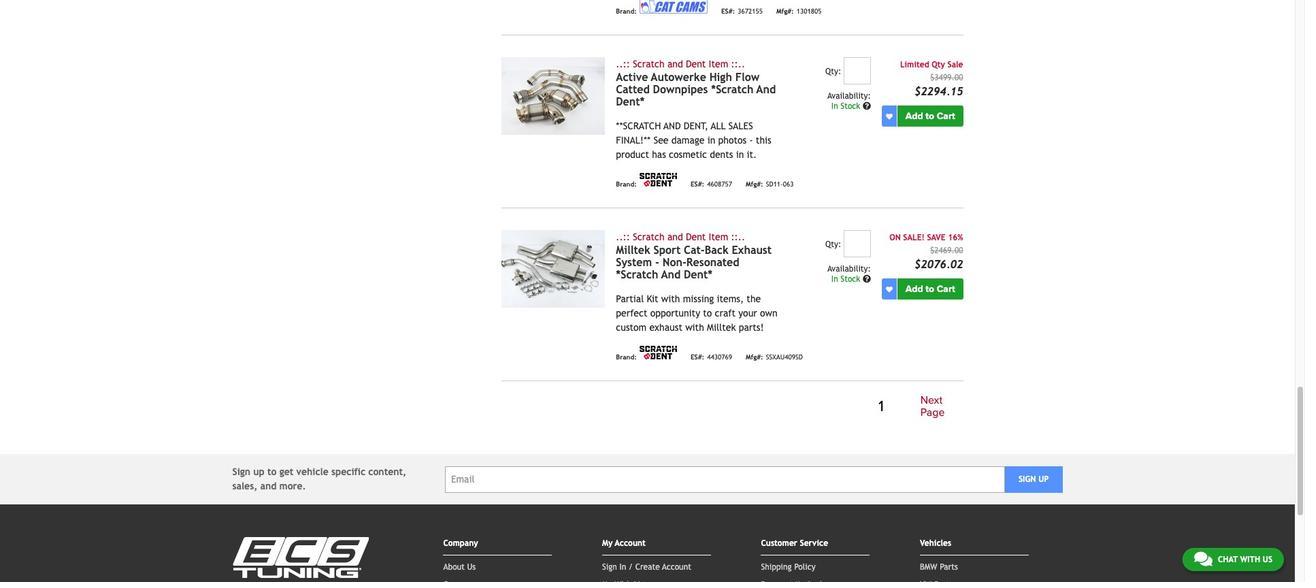 Task type: vqa. For each thing, say whether or not it's contained in the screenshot.
SALE!
yes



Task type: locate. For each thing, give the bounding box(es) containing it.
es#: left 3672155
[[722, 7, 735, 15]]

scratch up sport
[[633, 232, 665, 242]]

account
[[615, 539, 646, 548], [662, 563, 692, 572]]

to
[[926, 110, 935, 122], [926, 283, 935, 295], [703, 308, 712, 319], [268, 467, 277, 477]]

0 vertical spatial in
[[708, 135, 716, 146]]

and down sport
[[662, 268, 681, 281]]

scratch
[[633, 59, 665, 70], [633, 232, 665, 242]]

in left /
[[620, 563, 626, 572]]

0 vertical spatial scratch
[[633, 59, 665, 70]]

- inside **scratch and dent, all sales final!**  see damage in photos - this product has cosmetic dents in it.
[[750, 135, 753, 146]]

mfg#: left sd11-
[[746, 180, 764, 188]]

and for sport
[[668, 232, 683, 242]]

in left question circle image
[[832, 274, 839, 284]]

0 vertical spatial add to cart
[[906, 110, 956, 122]]

4430769
[[708, 353, 733, 361]]

stock left question circle icon at the right of the page
[[841, 102, 861, 111]]

shipping
[[761, 563, 792, 572]]

0 horizontal spatial sign
[[232, 467, 251, 477]]

1 qty: from the top
[[826, 67, 842, 76]]

and for autowerke
[[668, 59, 683, 70]]

company
[[443, 539, 478, 548]]

scratch up "active"
[[633, 59, 665, 70]]

qty: for active autowerke high flow catted downpipes *scratch and dent*
[[826, 67, 842, 76]]

add to cart button down the "$2076.02"
[[898, 279, 964, 300]]

with right 'chat'
[[1241, 555, 1261, 564]]

1 vertical spatial and
[[668, 232, 683, 242]]

1 horizontal spatial dent*
[[684, 268, 713, 281]]

0 horizontal spatial dent*
[[616, 95, 645, 108]]

1 vertical spatial dent
[[686, 232, 706, 242]]

1 vertical spatial milltek
[[707, 322, 736, 333]]

dent inside scratch and dent item milltek sport cat-back exhaust system - non-resonated *scratch and dent*
[[686, 232, 706, 242]]

scratch & dent - corporate logo image down the has
[[640, 173, 677, 187]]

2 scratch & dent - corporate logo image from the top
[[640, 346, 677, 360]]

- for this
[[750, 135, 753, 146]]

ecs tuning image
[[232, 537, 369, 578]]

stock left question circle image
[[841, 274, 861, 284]]

0 horizontal spatial with
[[662, 294, 680, 304]]

scratch inside scratch and dent item milltek sport cat-back exhaust system - non-resonated *scratch and dent*
[[633, 232, 665, 242]]

1 horizontal spatial sign
[[602, 563, 617, 572]]

and
[[757, 83, 776, 96], [662, 268, 681, 281]]

1 vertical spatial *scratch
[[616, 268, 659, 281]]

0 vertical spatial qty:
[[826, 67, 842, 76]]

and inside scratch and dent item milltek sport cat-back exhaust system - non-resonated *scratch and dent*
[[668, 232, 683, 242]]

to down missing
[[703, 308, 712, 319]]

None number field
[[844, 57, 871, 85], [844, 230, 871, 257], [844, 57, 871, 85], [844, 230, 871, 257]]

1 vertical spatial add
[[906, 283, 924, 295]]

2 dent from the top
[[686, 232, 706, 242]]

1
[[879, 397, 884, 416]]

1 dent from the top
[[686, 59, 706, 70]]

to down the "$2076.02"
[[926, 283, 935, 295]]

4608757
[[708, 180, 733, 188]]

2 vertical spatial brand:
[[616, 353, 637, 361]]

the
[[747, 294, 761, 304]]

1 add from the top
[[906, 110, 924, 122]]

add
[[906, 110, 924, 122], [906, 283, 924, 295]]

add right add to wish list image
[[906, 110, 924, 122]]

1 vertical spatial -
[[656, 256, 660, 269]]

2 stock from the top
[[841, 274, 861, 284]]

1 vertical spatial dent*
[[684, 268, 713, 281]]

**scratch
[[616, 121, 661, 132]]

0 vertical spatial brand:
[[616, 7, 637, 15]]

1 vertical spatial in
[[736, 149, 744, 160]]

exhaust
[[650, 322, 683, 333]]

item inside scratch and dent item milltek sport cat-back exhaust system - non-resonated *scratch and dent*
[[709, 232, 729, 242]]

autowerke
[[651, 71, 707, 84]]

dent up the cat-
[[686, 232, 706, 242]]

1 horizontal spatial in
[[736, 149, 744, 160]]

with
[[662, 294, 680, 304], [686, 322, 704, 333], [1241, 555, 1261, 564]]

mfg#: down parts!
[[746, 353, 764, 361]]

2 vertical spatial mfg#:
[[746, 353, 764, 361]]

1 add to cart from the top
[[906, 110, 956, 122]]

1 item from the top
[[709, 59, 729, 70]]

add to cart button for $2076.02
[[898, 279, 964, 300]]

save
[[928, 233, 946, 242]]

1 horizontal spatial account
[[662, 563, 692, 572]]

2 vertical spatial and
[[260, 481, 277, 492]]

*scratch
[[712, 83, 754, 96], [616, 268, 659, 281]]

0 horizontal spatial account
[[615, 539, 646, 548]]

paginated product list navigation navigation
[[502, 392, 964, 422]]

1 vertical spatial scratch & dent - corporate logo image
[[640, 346, 677, 360]]

sign for sign up to get vehicle specific content, sales, and more.
[[232, 467, 251, 477]]

2 add to cart from the top
[[906, 283, 956, 295]]

1 vertical spatial scratch
[[633, 232, 665, 242]]

1 scratch & dent - corporate logo image from the top
[[640, 173, 677, 187]]

high
[[710, 71, 732, 84]]

milltek down craft
[[707, 322, 736, 333]]

0 vertical spatial account
[[615, 539, 646, 548]]

1 cart from the top
[[937, 110, 956, 122]]

my account
[[602, 539, 646, 548]]

us right about
[[467, 563, 476, 572]]

2 add from the top
[[906, 283, 924, 295]]

and up sport
[[668, 232, 683, 242]]

chat
[[1219, 555, 1238, 564]]

add to cart button down the $2294.15
[[898, 106, 964, 127]]

scratch and dent item milltek sport cat-back exhaust system - non-resonated *scratch and dent*
[[616, 232, 772, 281]]

in down all
[[708, 135, 716, 146]]

**scratch and dent, all sales final!**  see damage in photos - this product has cosmetic dents in it.
[[616, 121, 772, 160]]

add to wish list image
[[886, 286, 893, 293]]

2 horizontal spatial with
[[1241, 555, 1261, 564]]

cart for $2076.02
[[937, 283, 956, 295]]

account right my
[[615, 539, 646, 548]]

1 availability: from the top
[[828, 91, 871, 101]]

*scratch up sales
[[712, 83, 754, 96]]

cart down the "$2076.02"
[[937, 283, 956, 295]]

add to cart down the $2294.15
[[906, 110, 956, 122]]

dent for high
[[686, 59, 706, 70]]

1 horizontal spatial and
[[757, 83, 776, 96]]

add to cart for $2294.15
[[906, 110, 956, 122]]

brand: left cat cams - corporate logo
[[616, 7, 637, 15]]

0 vertical spatial dent
[[686, 59, 706, 70]]

with up opportunity
[[662, 294, 680, 304]]

shipping policy link
[[761, 563, 816, 572]]

and right high
[[757, 83, 776, 96]]

ssxau409sd
[[766, 353, 803, 361]]

to left "get"
[[268, 467, 277, 477]]

stock
[[841, 102, 861, 111], [841, 274, 861, 284]]

1 vertical spatial and
[[662, 268, 681, 281]]

*scratch inside scratch and dent item milltek sport cat-back exhaust system - non-resonated *scratch and dent*
[[616, 268, 659, 281]]

sign inside button
[[1019, 475, 1037, 484]]

mfg#: left '1301805'
[[777, 7, 794, 15]]

2 scratch from the top
[[633, 232, 665, 242]]

scratch inside scratch and dent item active autowerke high flow catted downpipes *scratch and dent*
[[633, 59, 665, 70]]

1 vertical spatial qty:
[[826, 240, 842, 249]]

1 scratch from the top
[[633, 59, 665, 70]]

policy
[[795, 563, 816, 572]]

dent inside scratch and dent item active autowerke high flow catted downpipes *scratch and dent*
[[686, 59, 706, 70]]

brand: down product
[[616, 180, 637, 188]]

add for $2076.02
[[906, 283, 924, 295]]

dent* inside scratch and dent item milltek sport cat-back exhaust system - non-resonated *scratch and dent*
[[684, 268, 713, 281]]

milltek left sport
[[616, 244, 651, 257]]

1 horizontal spatial *scratch
[[712, 83, 754, 96]]

mfg#: for milltek sport cat-back exhaust system - non-resonated *scratch and dent*
[[746, 353, 764, 361]]

get
[[280, 467, 294, 477]]

1 horizontal spatial milltek
[[707, 322, 736, 333]]

service
[[800, 539, 829, 548]]

1 vertical spatial in stock
[[832, 274, 863, 284]]

0 vertical spatial cart
[[937, 110, 956, 122]]

add to cart
[[906, 110, 956, 122], [906, 283, 956, 295]]

with down opportunity
[[686, 322, 704, 333]]

es#4430769 - ssxau409sd - milltek sport cat-back exhaust system - non-resonated *scratch and dent* - partial kit with missing items, the perfect opportunity to craft your own custom exhaust with milltek parts! - scratch & dent - audi image
[[502, 230, 605, 308]]

in left it.
[[736, 149, 744, 160]]

0 horizontal spatial and
[[662, 268, 681, 281]]

and right sales,
[[260, 481, 277, 492]]

2 horizontal spatial sign
[[1019, 475, 1037, 484]]

cart down the $2294.15
[[937, 110, 956, 122]]

dent
[[686, 59, 706, 70], [686, 232, 706, 242]]

- left this
[[750, 135, 753, 146]]

perfect
[[616, 308, 648, 319]]

and
[[668, 59, 683, 70], [668, 232, 683, 242], [260, 481, 277, 492]]

2 add to cart button from the top
[[898, 279, 964, 300]]

add to cart down the "$2076.02"
[[906, 283, 956, 295]]

milltek
[[616, 244, 651, 257], [707, 322, 736, 333]]

brand:
[[616, 7, 637, 15], [616, 180, 637, 188], [616, 353, 637, 361]]

es#: for high
[[691, 180, 705, 188]]

0 vertical spatial item
[[709, 59, 729, 70]]

1 vertical spatial cart
[[937, 283, 956, 295]]

1 horizontal spatial -
[[750, 135, 753, 146]]

dent up the "autowerke"
[[686, 59, 706, 70]]

1 vertical spatial with
[[686, 322, 704, 333]]

0 vertical spatial with
[[662, 294, 680, 304]]

0 vertical spatial scratch & dent - corporate logo image
[[640, 173, 677, 187]]

1 add to cart button from the top
[[898, 106, 964, 127]]

in stock for $2076.02
[[832, 274, 863, 284]]

0 horizontal spatial -
[[656, 256, 660, 269]]

0 vertical spatial and
[[757, 83, 776, 96]]

1 horizontal spatial up
[[1039, 475, 1049, 484]]

dent* inside scratch and dent item active autowerke high flow catted downpipes *scratch and dent*
[[616, 95, 645, 108]]

0 vertical spatial *scratch
[[712, 83, 754, 96]]

3672155
[[738, 7, 763, 15]]

1 vertical spatial availability:
[[828, 264, 871, 274]]

and inside scratch and dent item active autowerke high flow catted downpipes *scratch and dent*
[[668, 59, 683, 70]]

in for milltek sport cat-back exhaust system - non-resonated *scratch and dent*
[[832, 274, 839, 284]]

missing
[[683, 294, 714, 304]]

mfg#: for active autowerke high flow catted downpipes *scratch and dent*
[[746, 180, 764, 188]]

up for sign up
[[1039, 475, 1049, 484]]

0 vertical spatial in stock
[[832, 102, 863, 111]]

dent* up missing
[[684, 268, 713, 281]]

2 in stock from the top
[[832, 274, 863, 284]]

0 vertical spatial milltek
[[616, 244, 651, 257]]

0 vertical spatial stock
[[841, 102, 861, 111]]

2 cart from the top
[[937, 283, 956, 295]]

1 vertical spatial account
[[662, 563, 692, 572]]

us
[[1263, 555, 1273, 564], [467, 563, 476, 572]]

vehicles
[[920, 539, 952, 548]]

cat-
[[684, 244, 705, 257]]

sport
[[654, 244, 681, 257]]

sign
[[232, 467, 251, 477], [1019, 475, 1037, 484], [602, 563, 617, 572]]

1 vertical spatial brand:
[[616, 180, 637, 188]]

in
[[708, 135, 716, 146], [736, 149, 744, 160]]

es#4608757 - sd11-063 - active autowerke high flow catted downpipes *scratch and dent* - **scratch and dent, all sales final!**

see damage in photos - this product has cosmetic dents in it. - scratch & dent - bmw image
[[502, 57, 605, 135]]

es#: left 4608757
[[691, 180, 705, 188]]

1 vertical spatial add to cart button
[[898, 279, 964, 300]]

add to cart for $2076.02
[[906, 283, 956, 295]]

scratch & dent - corporate logo image for dent*
[[640, 173, 677, 187]]

0 vertical spatial dent*
[[616, 95, 645, 108]]

1 vertical spatial mfg#:
[[746, 180, 764, 188]]

1 vertical spatial add to cart
[[906, 283, 956, 295]]

0 vertical spatial mfg#:
[[777, 7, 794, 15]]

up inside button
[[1039, 475, 1049, 484]]

active autowerke high flow catted downpipes *scratch and dent* link
[[616, 71, 776, 108]]

page
[[921, 406, 945, 419]]

add to cart button
[[898, 106, 964, 127], [898, 279, 964, 300]]

1 brand: from the top
[[616, 7, 637, 15]]

up inside sign up to get vehicle specific content, sales, and more.
[[253, 467, 265, 477]]

2 vertical spatial es#:
[[691, 353, 705, 361]]

availability:
[[828, 91, 871, 101], [828, 264, 871, 274]]

availability: up question circle image
[[828, 264, 871, 274]]

question circle image
[[863, 102, 871, 110]]

brand: down custom
[[616, 353, 637, 361]]

kit
[[647, 294, 659, 304]]

add to wish list image
[[886, 113, 893, 120]]

item inside scratch and dent item active autowerke high flow catted downpipes *scratch and dent*
[[709, 59, 729, 70]]

craft
[[715, 308, 736, 319]]

0 vertical spatial -
[[750, 135, 753, 146]]

add right add to wish list icon at the right of the page
[[906, 283, 924, 295]]

active
[[616, 71, 648, 84]]

has
[[652, 149, 666, 160]]

0 horizontal spatial up
[[253, 467, 265, 477]]

it.
[[747, 149, 757, 160]]

0 vertical spatial add
[[906, 110, 924, 122]]

and up the "autowerke"
[[668, 59, 683, 70]]

0 horizontal spatial milltek
[[616, 244, 651, 257]]

0 vertical spatial availability:
[[828, 91, 871, 101]]

0 horizontal spatial *scratch
[[616, 268, 659, 281]]

1301805
[[797, 7, 822, 15]]

on sale!                         save 16% $2469.00 $2076.02
[[890, 233, 964, 271]]

specific
[[332, 467, 366, 477]]

in stock for $2294.15
[[832, 102, 863, 111]]

up
[[253, 467, 265, 477], [1039, 475, 1049, 484]]

- inside scratch and dent item milltek sport cat-back exhaust system - non-resonated *scratch and dent*
[[656, 256, 660, 269]]

availability: up question circle icon at the right of the page
[[828, 91, 871, 101]]

0 vertical spatial add to cart button
[[898, 106, 964, 127]]

es#:
[[722, 7, 735, 15], [691, 180, 705, 188], [691, 353, 705, 361]]

2 availability: from the top
[[828, 264, 871, 274]]

2 qty: from the top
[[826, 240, 842, 249]]

*scratch up the 'partial'
[[616, 268, 659, 281]]

milltek inside scratch and dent item milltek sport cat-back exhaust system - non-resonated *scratch and dent*
[[616, 244, 651, 257]]

1 vertical spatial in
[[832, 274, 839, 284]]

dents
[[710, 149, 734, 160]]

custom
[[616, 322, 647, 333]]

system
[[616, 256, 652, 269]]

dent for cat-
[[686, 232, 706, 242]]

1 in stock from the top
[[832, 102, 863, 111]]

cat cams - corporate logo image
[[640, 0, 708, 14]]

parts
[[940, 563, 958, 572]]

account right the create
[[662, 563, 692, 572]]

1 vertical spatial stock
[[841, 274, 861, 284]]

1 stock from the top
[[841, 102, 861, 111]]

3 brand: from the top
[[616, 353, 637, 361]]

item up high
[[709, 59, 729, 70]]

bmw parts
[[920, 563, 958, 572]]

1 vertical spatial es#:
[[691, 180, 705, 188]]

- left the non-
[[656, 256, 660, 269]]

us right 'chat'
[[1263, 555, 1273, 564]]

scratch & dent - corporate logo image down exhaust
[[640, 346, 677, 360]]

2 vertical spatial in
[[620, 563, 626, 572]]

item up "back"
[[709, 232, 729, 242]]

qty
[[932, 60, 946, 70]]

2 brand: from the top
[[616, 180, 637, 188]]

stock for $2076.02
[[841, 274, 861, 284]]

mfg#:
[[777, 7, 794, 15], [746, 180, 764, 188], [746, 353, 764, 361]]

sign inside sign up to get vehicle specific content, sales, and more.
[[232, 467, 251, 477]]

0 vertical spatial in
[[832, 102, 839, 111]]

in left question circle icon at the right of the page
[[832, 102, 839, 111]]

dent* down "active"
[[616, 95, 645, 108]]

2 item from the top
[[709, 232, 729, 242]]

1 vertical spatial item
[[709, 232, 729, 242]]

$2469.00
[[931, 246, 964, 255]]

scratch & dent - corporate logo image
[[640, 173, 677, 187], [640, 346, 677, 360]]

limited qty sale $3499.00 $2294.15
[[901, 60, 964, 98]]

chat with us link
[[1183, 548, 1285, 571]]

1 horizontal spatial with
[[686, 322, 704, 333]]

up for sign up to get vehicle specific content, sales, and more.
[[253, 467, 265, 477]]

2 vertical spatial with
[[1241, 555, 1261, 564]]

bmw
[[920, 563, 938, 572]]

es#: left 4430769
[[691, 353, 705, 361]]

0 vertical spatial and
[[668, 59, 683, 70]]



Task type: describe. For each thing, give the bounding box(es) containing it.
milltek sport cat-back exhaust system - non-resonated *scratch and dent* link
[[616, 244, 772, 281]]

es#: for cat-
[[691, 353, 705, 361]]

comments image
[[1195, 551, 1213, 567]]

your
[[739, 308, 758, 319]]

$2076.02
[[915, 258, 964, 271]]

item for high
[[709, 59, 729, 70]]

/
[[629, 563, 633, 572]]

customer service
[[761, 539, 829, 548]]

$3499.00
[[931, 73, 964, 83]]

0 horizontal spatial us
[[467, 563, 476, 572]]

partial kit with missing items, the perfect opportunity to craft your own custom exhaust with milltek parts!
[[616, 294, 778, 333]]

add to cart button for $2294.15
[[898, 106, 964, 127]]

flow
[[736, 71, 760, 84]]

dent,
[[684, 121, 709, 132]]

scratch & dent - corporate logo image for resonated
[[640, 346, 677, 360]]

chat with us
[[1219, 555, 1273, 564]]

catted
[[616, 83, 650, 96]]

16%
[[948, 233, 964, 242]]

product
[[616, 149, 649, 160]]

es#: 4608757
[[691, 180, 733, 188]]

sign for sign up
[[1019, 475, 1037, 484]]

and inside sign up to get vehicle specific content, sales, and more.
[[260, 481, 277, 492]]

add for $2294.15
[[906, 110, 924, 122]]

mfg#: sd11-063
[[746, 180, 794, 188]]

next page
[[921, 394, 945, 419]]

mfg#: 1301805
[[777, 7, 822, 15]]

create
[[636, 563, 660, 572]]

mfg#: ssxau409sd
[[746, 353, 803, 361]]

damage
[[672, 135, 705, 146]]

sales,
[[232, 481, 258, 492]]

1 link
[[871, 396, 892, 418]]

cart for $2294.15
[[937, 110, 956, 122]]

question circle image
[[863, 275, 871, 283]]

next
[[921, 394, 943, 407]]

and inside scratch and dent item active autowerke high flow catted downpipes *scratch and dent*
[[757, 83, 776, 96]]

063
[[783, 180, 794, 188]]

about us link
[[443, 563, 476, 572]]

vehicle
[[296, 467, 329, 477]]

sign in / create account link
[[602, 563, 692, 572]]

availability: for $2076.02
[[828, 264, 871, 274]]

about us
[[443, 563, 476, 572]]

sales
[[729, 121, 753, 132]]

opportunity
[[651, 308, 701, 319]]

to inside the partial kit with missing items, the perfect opportunity to craft your own custom exhaust with milltek parts!
[[703, 308, 712, 319]]

milltek inside the partial kit with missing items, the perfect opportunity to craft your own custom exhaust with milltek parts!
[[707, 322, 736, 333]]

sign up to get vehicle specific content, sales, and more.
[[232, 467, 407, 492]]

about
[[443, 563, 465, 572]]

brand: for milltek sport cat-back exhaust system - non-resonated *scratch and dent*
[[616, 353, 637, 361]]

limited
[[901, 60, 930, 70]]

my
[[602, 539, 613, 548]]

0 vertical spatial es#:
[[722, 7, 735, 15]]

resonated
[[687, 256, 740, 269]]

stock for $2294.15
[[841, 102, 861, 111]]

more.
[[280, 481, 306, 492]]

sale!
[[904, 233, 925, 242]]

qty: for milltek sport cat-back exhaust system - non-resonated *scratch and dent*
[[826, 240, 842, 249]]

items,
[[717, 294, 744, 304]]

sign up button
[[1005, 466, 1063, 493]]

item for cat-
[[709, 232, 729, 242]]

bmw parts link
[[920, 563, 958, 572]]

photos
[[719, 135, 747, 146]]

in for active autowerke high flow catted downpipes *scratch and dent*
[[832, 102, 839, 111]]

*scratch inside scratch and dent item active autowerke high flow catted downpipes *scratch and dent*
[[712, 83, 754, 96]]

sd11-
[[766, 180, 783, 188]]

sign in / create account
[[602, 563, 692, 572]]

final!**
[[616, 135, 651, 146]]

$2294.15
[[915, 85, 964, 98]]

parts!
[[739, 322, 764, 333]]

and inside scratch and dent item milltek sport cat-back exhaust system - non-resonated *scratch and dent*
[[662, 268, 681, 281]]

scratch and dent item active autowerke high flow catted downpipes *scratch and dent*
[[616, 59, 776, 108]]

cosmetic
[[669, 149, 707, 160]]

content,
[[368, 467, 407, 477]]

sign up
[[1019, 475, 1049, 484]]

scratch for milltek
[[633, 232, 665, 242]]

and
[[664, 121, 681, 132]]

- for non-
[[656, 256, 660, 269]]

partial
[[616, 294, 644, 304]]

availability: for $2294.15
[[828, 91, 871, 101]]

own
[[760, 308, 778, 319]]

downpipes
[[653, 83, 708, 96]]

shipping policy
[[761, 563, 816, 572]]

to inside sign up to get vehicle specific content, sales, and more.
[[268, 467, 277, 477]]

sign for sign in / create account
[[602, 563, 617, 572]]

scratch for active
[[633, 59, 665, 70]]

Email email field
[[445, 466, 1005, 493]]

see
[[654, 135, 669, 146]]

0 horizontal spatial in
[[708, 135, 716, 146]]

brand: for active autowerke high flow catted downpipes *scratch and dent*
[[616, 180, 637, 188]]

all
[[711, 121, 726, 132]]

1 horizontal spatial us
[[1263, 555, 1273, 564]]

customer
[[761, 539, 798, 548]]

this
[[756, 135, 772, 146]]

es#: 3672155
[[722, 7, 763, 15]]

to down the $2294.15
[[926, 110, 935, 122]]



